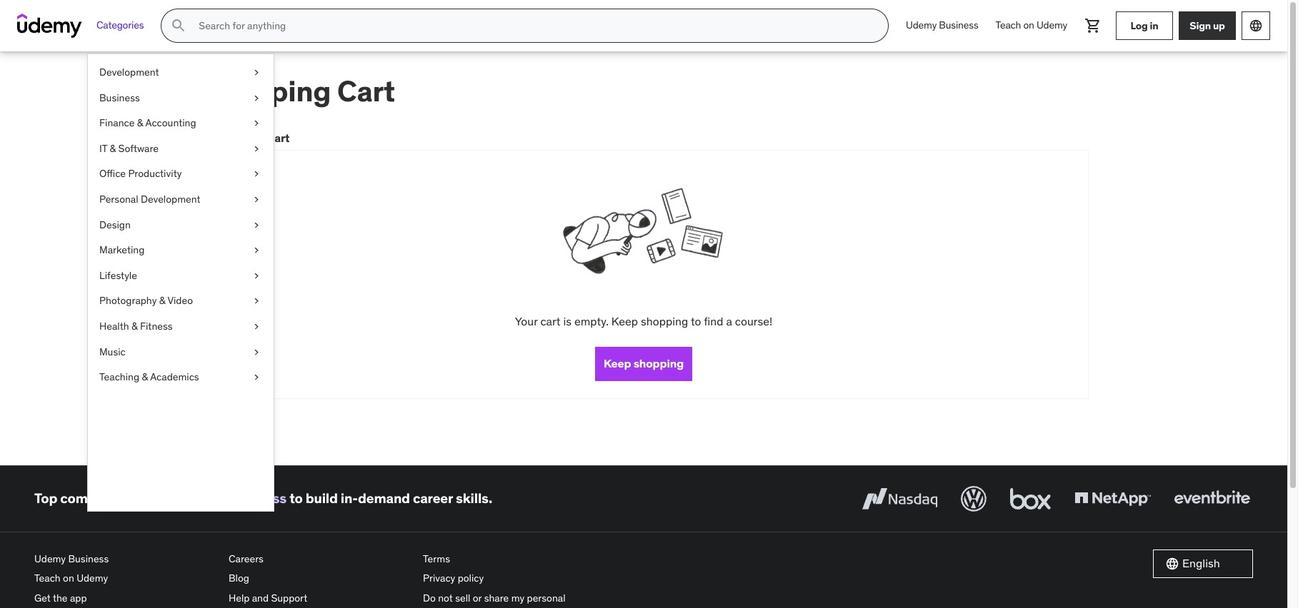 Task type: vqa. For each thing, say whether or not it's contained in the screenshot.
Shopping Cart
yes



Task type: locate. For each thing, give the bounding box(es) containing it.
& for fitness
[[131, 320, 138, 333]]

office productivity link
[[88, 162, 274, 187]]

development link
[[88, 60, 274, 85]]

in right courses
[[255, 131, 264, 145]]

5 xsmall image from the top
[[251, 218, 262, 232]]

lifestyle link
[[88, 263, 274, 289]]

it & software link
[[88, 136, 274, 162]]

development down categories dropdown button
[[99, 66, 159, 79]]

privacy policy link
[[423, 570, 606, 589]]

to left build
[[289, 490, 303, 507]]

4 xsmall image from the top
[[251, 320, 262, 334]]

6 xsmall image from the top
[[251, 371, 262, 385]]

blog
[[229, 572, 249, 585]]

xsmall image inside office productivity link
[[251, 167, 262, 181]]

on left shopping cart with 0 items icon
[[1023, 19, 1034, 32]]

finance & accounting
[[99, 117, 196, 129]]

xsmall image inside the 'marketing' link
[[251, 244, 262, 258]]

1 horizontal spatial teach on udemy link
[[987, 9, 1076, 43]]

demand
[[358, 490, 410, 507]]

xsmall image for marketing
[[251, 244, 262, 258]]

0 vertical spatial development
[[99, 66, 159, 79]]

help and support link
[[229, 589, 412, 609]]

xsmall image inside teaching & academics link
[[251, 371, 262, 385]]

1 vertical spatial in
[[255, 131, 264, 145]]

xsmall image
[[251, 117, 262, 131], [251, 167, 262, 181], [251, 269, 262, 283], [251, 320, 262, 334], [251, 345, 262, 359], [251, 371, 262, 385]]

0 horizontal spatial teach
[[34, 572, 61, 585]]

on up the
[[63, 572, 74, 585]]

7 xsmall image from the top
[[251, 295, 262, 309]]

teach right "udemy business"
[[996, 19, 1021, 32]]

cart
[[337, 74, 395, 109], [267, 131, 290, 145]]

on
[[1023, 19, 1034, 32], [63, 572, 74, 585]]

& right teaching
[[142, 371, 148, 384]]

english button
[[1153, 550, 1253, 578]]

box image
[[1007, 483, 1055, 515]]

in right log
[[1150, 19, 1159, 32]]

0 vertical spatial cart
[[337, 74, 395, 109]]

xsmall image inside the it & software "link"
[[251, 142, 262, 156]]

xsmall image inside health & fitness link
[[251, 320, 262, 334]]

shopping cart with 0 items image
[[1085, 17, 1102, 34]]

& left video on the left of the page
[[159, 295, 165, 307]]

on inside the teach on udemy link
[[1023, 19, 1034, 32]]

log in link
[[1116, 11, 1173, 40]]

teach on udemy link up 'app' on the bottom left
[[34, 570, 217, 589]]

shopping up keep shopping
[[641, 315, 688, 329]]

career
[[413, 490, 453, 507]]

udemy business link
[[897, 9, 987, 43], [182, 490, 287, 507], [34, 550, 217, 570]]

finance & accounting link
[[88, 111, 274, 136]]

skills.
[[456, 490, 492, 507]]

0 horizontal spatial cart
[[267, 131, 290, 145]]

1 horizontal spatial on
[[1023, 19, 1034, 32]]

0 vertical spatial to
[[691, 315, 701, 329]]

and
[[252, 592, 269, 605]]

shopping
[[641, 315, 688, 329], [633, 357, 684, 371]]

teaching & academics link
[[88, 365, 274, 391]]

& inside "link"
[[110, 142, 116, 155]]

teach on udemy link
[[987, 9, 1076, 43], [34, 570, 217, 589]]

empty.
[[574, 315, 609, 329]]

0
[[199, 131, 206, 145]]

& for accounting
[[137, 117, 143, 129]]

in
[[1150, 19, 1159, 32], [255, 131, 264, 145]]

shopping
[[199, 74, 331, 109]]

xsmall image inside 'development' link
[[251, 66, 262, 80]]

xsmall image inside finance & accounting link
[[251, 117, 262, 131]]

1 vertical spatial teach
[[34, 572, 61, 585]]

1 xsmall image from the top
[[251, 66, 262, 80]]

4 xsmall image from the top
[[251, 193, 262, 207]]

nasdaq image
[[859, 483, 941, 515]]

personal
[[527, 592, 566, 605]]

1 vertical spatial development
[[141, 193, 200, 206]]

in-
[[341, 490, 358, 507]]

video
[[168, 295, 193, 307]]

xsmall image inside business link
[[251, 91, 262, 105]]

sign up
[[1190, 19, 1225, 32]]

xsmall image inside personal development 'link'
[[251, 193, 262, 207]]

0 horizontal spatial on
[[63, 572, 74, 585]]

design link
[[88, 213, 274, 238]]

xsmall image for office productivity
[[251, 167, 262, 181]]

business inside 'link'
[[939, 19, 978, 32]]

1 vertical spatial on
[[63, 572, 74, 585]]

& for software
[[110, 142, 116, 155]]

xsmall image inside the music link
[[251, 345, 262, 359]]

0 vertical spatial on
[[1023, 19, 1034, 32]]

design
[[99, 218, 131, 231]]

software
[[118, 142, 159, 155]]

terms link
[[423, 550, 606, 570]]

0 horizontal spatial teach on udemy link
[[34, 570, 217, 589]]

lifestyle
[[99, 269, 137, 282]]

0 vertical spatial udemy business link
[[897, 9, 987, 43]]

teach on udemy link left shopping cart with 0 items icon
[[987, 9, 1076, 43]]

6 xsmall image from the top
[[251, 244, 262, 258]]

development
[[99, 66, 159, 79], [141, 193, 200, 206]]

development down office productivity link
[[141, 193, 200, 206]]

& right 'health'
[[131, 320, 138, 333]]

submit search image
[[170, 17, 187, 34]]

teach inside udemy business teach on udemy get the app
[[34, 572, 61, 585]]

careers link
[[229, 550, 412, 570]]

to
[[691, 315, 701, 329], [289, 490, 303, 507]]

&
[[137, 117, 143, 129], [110, 142, 116, 155], [159, 295, 165, 307], [131, 320, 138, 333], [142, 371, 148, 384]]

up
[[1213, 19, 1225, 32]]

0 vertical spatial in
[[1150, 19, 1159, 32]]

udemy business
[[906, 19, 978, 32]]

shopping down your cart is empty. keep shopping to find a course!
[[633, 357, 684, 371]]

xsmall image inside lifestyle link
[[251, 269, 262, 283]]

keep right empty.
[[611, 315, 638, 329]]

categories button
[[88, 9, 152, 43]]

or
[[473, 592, 482, 605]]

marketing link
[[88, 238, 274, 263]]

business
[[939, 19, 978, 32], [99, 91, 140, 104], [229, 490, 287, 507], [68, 553, 109, 566]]

3 xsmall image from the top
[[251, 269, 262, 283]]

udemy business teach on udemy get the app
[[34, 553, 109, 605]]

xsmall image
[[251, 66, 262, 80], [251, 91, 262, 105], [251, 142, 262, 156], [251, 193, 262, 207], [251, 218, 262, 232], [251, 244, 262, 258], [251, 295, 262, 309]]

2 xsmall image from the top
[[251, 91, 262, 105]]

1 vertical spatial to
[[289, 490, 303, 507]]

development inside 'link'
[[141, 193, 200, 206]]

xsmall image for design
[[251, 218, 262, 232]]

teach up the get
[[34, 572, 61, 585]]

choose
[[133, 490, 179, 507]]

2 xsmall image from the top
[[251, 167, 262, 181]]

udemy inside 'link'
[[906, 19, 937, 32]]

0 vertical spatial teach
[[996, 19, 1021, 32]]

keep down empty.
[[604, 357, 631, 371]]

& right finance
[[137, 117, 143, 129]]

log in
[[1131, 19, 1159, 32]]

5 xsmall image from the top
[[251, 345, 262, 359]]

academics
[[150, 371, 199, 384]]

xsmall image inside the photography & video 'link'
[[251, 295, 262, 309]]

xsmall image inside design link
[[251, 218, 262, 232]]

it & software
[[99, 142, 159, 155]]

& inside 'link'
[[159, 295, 165, 307]]

policy
[[458, 572, 484, 585]]

blog link
[[229, 570, 412, 589]]

0 horizontal spatial to
[[289, 490, 303, 507]]

course!
[[735, 315, 773, 329]]

app
[[70, 592, 87, 605]]

3 xsmall image from the top
[[251, 142, 262, 156]]

accounting
[[145, 117, 196, 129]]

& right it
[[110, 142, 116, 155]]

small image
[[1165, 557, 1180, 571]]

udemy
[[906, 19, 937, 32], [1037, 19, 1067, 32], [182, 490, 226, 507], [34, 553, 66, 566], [77, 572, 108, 585]]

1 horizontal spatial to
[[691, 315, 701, 329]]

0 courses in cart
[[199, 131, 290, 145]]

xsmall image for it & software
[[251, 142, 262, 156]]

to left find
[[691, 315, 701, 329]]

do not sell or share my personal information button
[[423, 589, 606, 609]]

1 xsmall image from the top
[[251, 117, 262, 131]]

your
[[515, 315, 538, 329]]

marketing
[[99, 244, 145, 257]]

fitness
[[140, 320, 173, 333]]



Task type: describe. For each thing, give the bounding box(es) containing it.
netapp image
[[1072, 483, 1154, 515]]

xsmall image for teaching & academics
[[251, 371, 262, 385]]

not
[[438, 592, 453, 605]]

support
[[271, 592, 307, 605]]

your cart is empty. keep shopping to find a course!
[[515, 315, 773, 329]]

xsmall image for personal development
[[251, 193, 262, 207]]

keep shopping
[[604, 357, 684, 371]]

music
[[99, 345, 126, 358]]

careers blog help and support
[[229, 553, 307, 605]]

is
[[563, 315, 572, 329]]

0 horizontal spatial in
[[255, 131, 264, 145]]

english
[[1182, 557, 1220, 571]]

privacy
[[423, 572, 455, 585]]

sign up link
[[1179, 11, 1236, 40]]

find
[[704, 315, 723, 329]]

xsmall image for photography & video
[[251, 295, 262, 309]]

careers
[[229, 553, 264, 566]]

shopping cart
[[199, 74, 395, 109]]

share
[[484, 592, 509, 605]]

1 vertical spatial keep
[[604, 357, 631, 371]]

2 vertical spatial udemy business link
[[34, 550, 217, 570]]

terms privacy policy do not sell or share my personal information
[[423, 553, 566, 609]]

xsmall image for lifestyle
[[251, 269, 262, 283]]

productivity
[[128, 167, 182, 180]]

finance
[[99, 117, 135, 129]]

office
[[99, 167, 126, 180]]

1 vertical spatial shopping
[[633, 357, 684, 371]]

1 horizontal spatial cart
[[337, 74, 395, 109]]

sign
[[1190, 19, 1211, 32]]

my
[[511, 592, 525, 605]]

office productivity
[[99, 167, 182, 180]]

build
[[306, 490, 338, 507]]

on inside udemy business teach on udemy get the app
[[63, 572, 74, 585]]

0 vertical spatial shopping
[[641, 315, 688, 329]]

teaching & academics
[[99, 371, 199, 384]]

0 vertical spatial teach on udemy link
[[987, 9, 1076, 43]]

xsmall image for music
[[251, 345, 262, 359]]

xsmall image for business
[[251, 91, 262, 105]]

xsmall image for finance & accounting
[[251, 117, 262, 131]]

1 vertical spatial udemy business link
[[182, 490, 287, 507]]

0 vertical spatial keep
[[611, 315, 638, 329]]

1 horizontal spatial teach
[[996, 19, 1021, 32]]

companies
[[60, 490, 130, 507]]

teaching
[[99, 371, 139, 384]]

volkswagen image
[[958, 483, 990, 515]]

& for academics
[[142, 371, 148, 384]]

sell
[[455, 592, 470, 605]]

choose a language image
[[1249, 19, 1263, 33]]

get
[[34, 592, 51, 605]]

photography
[[99, 295, 157, 307]]

terms
[[423, 553, 450, 566]]

help
[[229, 592, 250, 605]]

health
[[99, 320, 129, 333]]

it
[[99, 142, 107, 155]]

top companies choose udemy business to build in-demand career skills.
[[34, 490, 492, 507]]

courses
[[209, 131, 252, 145]]

the
[[53, 592, 68, 605]]

photography & video link
[[88, 289, 274, 314]]

1 horizontal spatial in
[[1150, 19, 1159, 32]]

business link
[[88, 85, 274, 111]]

keep shopping link
[[595, 347, 692, 381]]

cart
[[540, 315, 561, 329]]

eventbrite image
[[1171, 483, 1253, 515]]

teach on udemy
[[996, 19, 1067, 32]]

health & fitness link
[[88, 314, 274, 340]]

do
[[423, 592, 436, 605]]

xsmall image for health & fitness
[[251, 320, 262, 334]]

1 vertical spatial cart
[[267, 131, 290, 145]]

health & fitness
[[99, 320, 173, 333]]

1 vertical spatial teach on udemy link
[[34, 570, 217, 589]]

udemy image
[[17, 14, 82, 38]]

music link
[[88, 340, 274, 365]]

a
[[726, 315, 732, 329]]

personal development link
[[88, 187, 274, 213]]

categories
[[96, 19, 144, 32]]

Search for anything text field
[[196, 14, 871, 38]]

personal development
[[99, 193, 200, 206]]

& for video
[[159, 295, 165, 307]]

business inside udemy business teach on udemy get the app
[[68, 553, 109, 566]]

personal
[[99, 193, 138, 206]]

photography & video
[[99, 295, 193, 307]]

log
[[1131, 19, 1148, 32]]

top
[[34, 490, 57, 507]]

information
[[423, 606, 474, 609]]

get the app link
[[34, 589, 217, 609]]

xsmall image for development
[[251, 66, 262, 80]]



